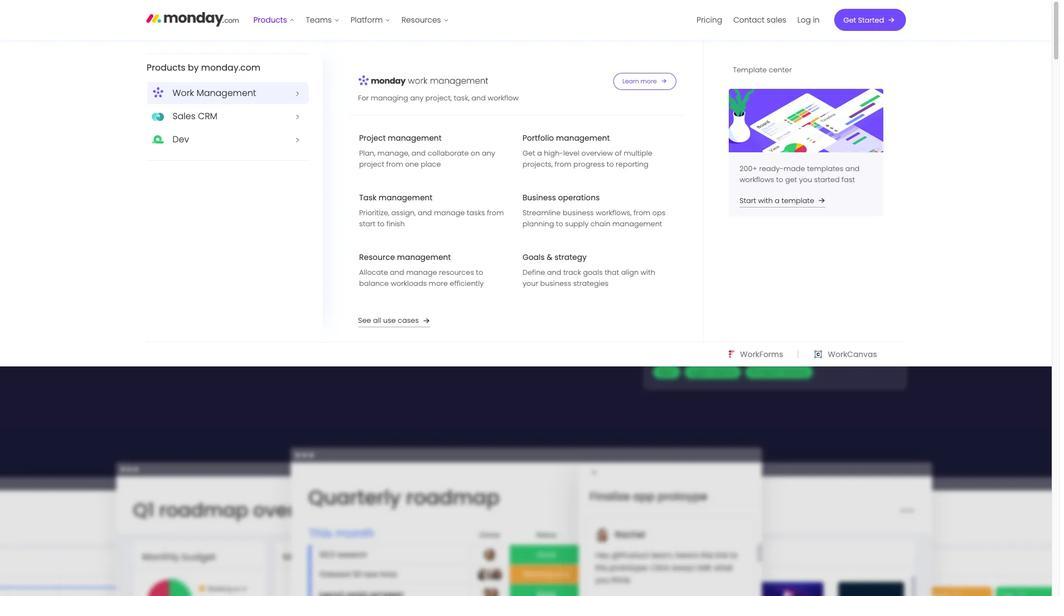 Task type: describe. For each thing, give the bounding box(es) containing it.
all inside the platform where all your processes, tools, and teams work together, powered by monday products.
[[267, 219, 281, 236]]

hits
[[553, 46, 568, 59]]

better
[[715, 333, 736, 343]]

projects,
[[523, 159, 553, 169]]

and inside "200+ ready-made templates and workflows to get you started fast"
[[845, 164, 860, 174]]

portfolio management get a high-level overview of multiple projects, from progress to reporting
[[523, 132, 652, 169]]

14th
[[627, 46, 644, 59]]

our
[[453, 46, 469, 59]]

more inside resource management allocate and manage resources to balance workloads more efficiently
[[429, 278, 448, 289]]

project,
[[425, 93, 452, 103]]

all inside work management manage all aspects of work, from strategy to execution.
[[729, 160, 737, 170]]

work.
[[381, 123, 478, 172]]

overview
[[581, 148, 613, 158]]

multiple
[[624, 148, 652, 158]]

start
[[740, 196, 756, 206]]

project
[[359, 159, 384, 169]]

of inside portfolio management get a high-level overview of multiple projects, from progress to reporting
[[615, 148, 622, 158]]

any inside project management plan, manage, and collaborate on any project from one place
[[482, 148, 495, 158]]

products for products to power every team
[[644, 114, 682, 126]]

workloads
[[391, 278, 427, 289]]

manage inside resource management allocate and manage resources to balance workloads more efficiently
[[406, 267, 437, 277]]

progress
[[573, 159, 605, 169]]

operations
[[842, 193, 884, 204]]

0 horizontal spatial on
[[216, 86, 225, 96]]

cookies for all
[[917, 86, 945, 97]]

template
[[733, 65, 767, 75]]

no
[[146, 314, 156, 324]]

management for work management manage all aspects of work, from strategy to execution.
[[725, 143, 793, 157]]

0 vertical spatial you
[[109, 86, 122, 96]]

no credit card needed   ✦    unlimited time on free plan
[[146, 314, 341, 324]]

goals
[[583, 267, 603, 277]]

by inside the platform where all your processes, tools, and teams work together, powered by monday products.
[[291, 241, 306, 258]]

hp asset dark bg image
[[0, 429, 1052, 596]]

more inside 'button'
[[641, 77, 657, 86]]

get inside get started button
[[844, 15, 856, 25]]

get inside portfolio management get a high-level overview of multiple projects, from progress to reporting
[[523, 148, 535, 158]]

platform link
[[345, 11, 396, 29]]

dec
[[607, 46, 624, 59]]

ship
[[698, 333, 713, 343]]

streamline for sales
[[698, 246, 736, 257]]

streamline for business
[[523, 207, 561, 218]]

products for products by monday.com
[[147, 61, 185, 74]]

0 vertical spatial use
[[30, 86, 43, 96]]

management for resource management
[[397, 252, 451, 263]]

traffic,
[[294, 86, 316, 96]]

main submenu element
[[0, 40, 1052, 367]]

ensure
[[82, 86, 107, 96]]

marketing
[[382, 86, 418, 96]]

1 horizontal spatial with
[[758, 196, 773, 206]]

sales for sales ops
[[695, 280, 715, 291]]

start with a template link
[[740, 195, 828, 208]]

list inside main element
[[691, 0, 825, 40]]

collaborate
[[428, 148, 469, 158]]

built
[[146, 163, 225, 212]]

designed for work.
[[146, 123, 478, 172]]

plan,
[[359, 148, 375, 158]]

designed
[[146, 123, 315, 172]]

products.
[[364, 241, 420, 258]]

from inside the sales crm streamline the sales cycle, from lead to close.
[[794, 246, 810, 257]]

task management prioritize, assign, and manage tasks from start to finish
[[359, 192, 504, 229]]

execution.
[[757, 171, 793, 181]]

center
[[769, 65, 792, 75]]

enhance
[[335, 86, 366, 96]]

products link
[[248, 11, 300, 29]]

from inside dev ship better products, from concept to launch.
[[773, 333, 790, 343]]

to inside dev ship better products, from concept to launch.
[[729, 344, 736, 354]]

portfolio
[[523, 132, 554, 143]]

work for work management manage all aspects of work, from strategy to execution.
[[698, 143, 722, 157]]

level
[[563, 148, 579, 158]]

agile teams
[[690, 367, 735, 378]]

to inside work management manage all aspects of work, from strategy to execution.
[[748, 171, 755, 181]]

get
[[785, 175, 797, 185]]

tasks
[[705, 193, 725, 204]]

we use cookies to ensure you have the best experience on our site, to analyze traffic, and enhance our marketing activities. learn more
[[17, 86, 496, 96]]

goals
[[523, 252, 545, 263]]

to left "ensure"
[[73, 86, 80, 96]]

and inside resource management allocate and manage resources to balance workloads more efficiently
[[390, 267, 404, 277]]

from inside work management manage all aspects of work, from strategy to execution.
[[698, 171, 714, 181]]

work for work management
[[173, 87, 194, 100]]

supply
[[565, 218, 589, 229]]

1 horizontal spatial more
[[477, 86, 496, 96]]

manage,
[[377, 148, 410, 158]]

crm for sales crm streamline the sales cycle, from lead to close.
[[727, 230, 749, 243]]

product teams
[[751, 367, 807, 378]]

from inside task management prioritize, assign, and manage tasks from start to finish
[[487, 207, 504, 218]]

everyone.
[[291, 163, 469, 212]]

management for task management
[[379, 192, 433, 203]]

work management
[[173, 87, 256, 100]]

sales for sales crm streamline the sales cycle, from lead to close.
[[698, 230, 724, 243]]

for for built
[[234, 163, 283, 212]]

learn more button
[[613, 73, 676, 90]]

strategy inside goals & strategy define and track goals that align with your business strategies
[[555, 252, 587, 263]]

assign,
[[391, 207, 416, 218]]

the
[[146, 219, 168, 236]]

dev for dev
[[173, 133, 189, 146]]

cookies for use
[[44, 86, 71, 96]]

products by monday.com
[[147, 61, 260, 74]]

to right site,
[[256, 86, 263, 96]]

experience
[[174, 86, 214, 96]]

that
[[605, 267, 619, 277]]

for managing any project, task, and workflow
[[358, 93, 519, 103]]

credit
[[158, 314, 178, 324]]

bigger desktop close monday wm logo1 image
[[358, 74, 488, 89]]

activities.
[[420, 86, 453, 96]]

operations
[[558, 192, 600, 203]]

allocate
[[359, 267, 388, 277]]

pricing
[[697, 14, 722, 25]]

from inside project management plan, manage, and collaborate on any project from one place
[[386, 159, 403, 169]]

resources
[[439, 267, 474, 277]]

fast
[[842, 175, 855, 185]]

sales crm streamline the sales cycle, from lead to close.
[[698, 230, 810, 268]]

unlimited
[[244, 314, 277, 324]]

and inside project management plan, manage, and collaborate on any project from one place
[[412, 148, 426, 158]]

see all use cases
[[358, 315, 419, 326]]

learn more link inside main submenu element
[[613, 73, 676, 90]]

and inside the platform where all your processes, tools, and teams work together, powered by monday products.
[[415, 219, 439, 236]]

together,
[[177, 241, 231, 258]]

high-
[[544, 148, 563, 158]]

concept
[[698, 344, 727, 354]]

accept
[[877, 86, 904, 97]]

get started
[[844, 15, 884, 25]]

resource
[[359, 252, 395, 263]]

analyze
[[265, 86, 293, 96]]

management for work management
[[197, 87, 256, 100]]

define
[[523, 267, 545, 277]]



Task type: locate. For each thing, give the bounding box(es) containing it.
0 horizontal spatial management
[[197, 87, 256, 100]]

to down prioritize,
[[377, 218, 385, 229]]

1 vertical spatial a
[[775, 196, 780, 206]]

0 vertical spatial work
[[173, 87, 194, 100]]

resources
[[402, 14, 441, 25]]

management up "assign,"
[[379, 192, 433, 203]]

1 vertical spatial business
[[540, 278, 571, 289]]

0 vertical spatial sales
[[173, 110, 196, 123]]

0 horizontal spatial more
[[429, 278, 448, 289]]

1 horizontal spatial management
[[725, 143, 793, 157]]

all up powered
[[267, 219, 281, 236]]

dev inside main submenu element
[[173, 133, 189, 146]]

cookies right accept
[[917, 86, 945, 97]]

processes,
[[314, 219, 377, 236]]

0 vertical spatial on
[[216, 86, 225, 96]]

platform
[[171, 219, 223, 236]]

of up reporting
[[615, 148, 622, 158]]

plan
[[325, 314, 341, 324]]

sales down lead
[[695, 280, 715, 291]]

management inside business operations streamline business workflows, from ops planning to supply chain management
[[612, 218, 662, 229]]

our
[[227, 86, 238, 96], [368, 86, 380, 96]]

place
[[421, 159, 441, 169]]

1 vertical spatial sales
[[751, 246, 770, 257]]

0 horizontal spatial get
[[523, 148, 535, 158]]

0 vertical spatial a
[[537, 148, 542, 158]]

card
[[180, 314, 197, 324]]

sales
[[767, 14, 786, 25], [751, 246, 770, 257]]

from inside business operations streamline business workflows, from ops planning to supply chain management
[[634, 207, 650, 218]]

on right the collaborate
[[471, 148, 480, 158]]

1 vertical spatial manage
[[406, 267, 437, 277]]

cases
[[398, 315, 419, 326]]

work right best
[[173, 87, 194, 100]]

0 horizontal spatial streamline
[[523, 207, 561, 218]]

template
[[782, 196, 814, 206]]

2 list from the left
[[691, 0, 825, 40]]

the inside the sales crm streamline the sales cycle, from lead to close.
[[738, 246, 749, 257]]

1 horizontal spatial get
[[844, 15, 856, 25]]

teams inside the platform where all your processes, tools, and teams work together, powered by monday products.
[[442, 219, 481, 236]]

2 horizontal spatial on
[[471, 148, 480, 158]]

a up projects,
[[537, 148, 542, 158]]

0 vertical spatial dev
[[173, 133, 189, 146]]

on
[[216, 86, 225, 96], [471, 148, 480, 158], [297, 314, 306, 324]]

the left best
[[143, 86, 155, 96]]

platform
[[351, 14, 383, 25]]

by up experience
[[188, 61, 199, 74]]

with inside goals & strategy define and track goals that align with your business strategies
[[641, 267, 655, 277]]

your down "define"
[[523, 278, 538, 289]]

main element
[[0, 0, 1052, 596]]

work inside main submenu element
[[173, 87, 194, 100]]

cookies inside button
[[917, 86, 945, 97]]

streamline up lead
[[698, 246, 736, 257]]

management inside work management manage all aspects of work, from strategy to execution.
[[725, 143, 793, 157]]

2 horizontal spatial teams
[[783, 367, 807, 378]]

0 horizontal spatial learn
[[456, 86, 475, 96]]

templates
[[807, 164, 843, 174]]

1 vertical spatial with
[[641, 267, 655, 277]]

dev
[[173, 133, 189, 146], [698, 316, 716, 330]]

dev ship better products, from concept to launch.
[[698, 316, 790, 354]]

from down manage,
[[386, 159, 403, 169]]

work
[[173, 87, 194, 100], [698, 143, 722, 157]]

to inside portfolio management get a high-level overview of multiple projects, from progress to reporting
[[607, 159, 614, 169]]

1 horizontal spatial you
[[799, 175, 812, 185]]

management inside task management prioritize, assign, and manage tasks from start to finish
[[379, 192, 433, 203]]

0 horizontal spatial products
[[147, 61, 185, 74]]

to down overview
[[607, 159, 614, 169]]

sales for sales crm
[[173, 110, 196, 123]]

1 vertical spatial use
[[383, 315, 396, 326]]

1 horizontal spatial learn more link
[[613, 73, 676, 90]]

your inside goals & strategy define and track goals that align with your business strategies
[[523, 278, 538, 289]]

work
[[146, 241, 174, 258]]

managing
[[371, 93, 408, 103]]

track
[[563, 267, 581, 277]]

0 horizontal spatial work
[[173, 87, 194, 100]]

to inside business operations streamline business workflows, from ops planning to supply chain management
[[556, 218, 563, 229]]

✦
[[232, 314, 238, 324]]

1 vertical spatial crm
[[727, 230, 749, 243]]

ops right workflows,
[[652, 207, 665, 218]]

0 horizontal spatial of
[[615, 148, 622, 158]]

to inside resource management allocate and manage resources to balance workloads more efficiently
[[476, 267, 483, 277]]

1 vertical spatial of
[[770, 160, 777, 170]]

0 vertical spatial streamline
[[523, 207, 561, 218]]

1 vertical spatial get
[[523, 148, 535, 158]]

and right the traffic,
[[318, 86, 333, 96]]

teams right the product
[[783, 367, 807, 378]]

ops inside business operations streamline business workflows, from ops planning to supply chain management
[[652, 207, 665, 218]]

more right task,
[[477, 86, 496, 96]]

you
[[109, 86, 122, 96], [799, 175, 812, 185]]

workcanvas link
[[812, 348, 877, 361]]

1 vertical spatial by
[[291, 241, 306, 258]]

strategy up track
[[555, 252, 587, 263]]

1 vertical spatial strategy
[[555, 252, 587, 263]]

to left "supply"
[[556, 218, 563, 229]]

0 vertical spatial management
[[197, 87, 256, 100]]

use right we
[[30, 86, 43, 96]]

business down track
[[540, 278, 571, 289]]

all inside 'link'
[[373, 315, 381, 326]]

0 horizontal spatial our
[[227, 86, 238, 96]]

to
[[73, 86, 80, 96], [256, 86, 263, 96], [685, 114, 694, 126], [607, 159, 614, 169], [748, 171, 755, 181], [776, 175, 783, 185], [377, 218, 385, 229], [556, 218, 563, 229], [715, 257, 722, 268], [476, 267, 483, 277], [729, 344, 736, 354]]

elevate
[[404, 46, 437, 59]]

streamline inside business operations streamline business workflows, from ops planning to supply chain management
[[523, 207, 561, 218]]

work,
[[779, 160, 796, 170]]

crm up close. on the right
[[727, 230, 749, 243]]

any down bigger desktop close monday wm logo1
[[410, 93, 423, 103]]

0 horizontal spatial teams
[[442, 219, 481, 236]]

management for project management
[[388, 132, 442, 143]]

2 our from the left
[[368, 86, 380, 96]]

on down monday.com on the left of page
[[216, 86, 225, 96]]

1 horizontal spatial cookies
[[917, 86, 945, 97]]

200+ ready-made templates and workflows to get you started fast
[[740, 164, 860, 185]]

see
[[358, 315, 371, 326]]

cookies right we
[[44, 86, 71, 96]]

start with a template
[[740, 196, 814, 206]]

all left 200+
[[729, 160, 737, 170]]

you left have
[[109, 86, 122, 96]]

see all use cases link
[[358, 314, 432, 327]]

to inside the sales crm streamline the sales cycle, from lead to close.
[[715, 257, 722, 268]]

2 horizontal spatial more
[[641, 77, 657, 86]]

planning
[[523, 218, 554, 229]]

0 vertical spatial products
[[253, 14, 287, 25]]

strategy inside work management manage all aspects of work, from strategy to execution.
[[716, 171, 746, 181]]

manage left tasks
[[434, 207, 465, 218]]

template center
[[733, 65, 792, 75]]

management up manage,
[[388, 132, 442, 143]]

dialog
[[0, 72, 1052, 110]]

all right see
[[373, 315, 381, 326]]

pricing link
[[691, 11, 728, 29]]

management up aspects
[[725, 143, 793, 157]]

started
[[858, 15, 884, 25]]

crm for sales crm
[[198, 110, 217, 123]]

and up fast at the top of page
[[845, 164, 860, 174]]

by
[[188, 61, 199, 74], [291, 241, 306, 258]]

r&d
[[659, 367, 674, 378]]

1 vertical spatial any
[[482, 148, 495, 158]]

and
[[318, 86, 333, 96], [472, 93, 486, 103], [412, 148, 426, 158], [845, 164, 860, 174], [418, 207, 432, 218], [415, 219, 439, 236], [390, 267, 404, 277], [547, 267, 561, 277]]

0 vertical spatial with
[[758, 196, 773, 206]]

started
[[814, 175, 840, 185]]

sales inside the sales crm streamline the sales cycle, from lead to close.
[[698, 230, 724, 243]]

products left the teams
[[253, 14, 287, 25]]

the platform where all your processes, tools, and teams work together, powered by monday products.
[[146, 219, 481, 258]]

contact sales button
[[728, 11, 792, 29]]

from right workflows,
[[634, 207, 650, 218]]

your inside the platform where all your processes, tools, and teams work together, powered by monday products.
[[284, 219, 310, 236]]

1 vertical spatial management
[[725, 143, 793, 157]]

and down "assign,"
[[415, 219, 439, 236]]

a
[[537, 148, 542, 158], [775, 196, 780, 206]]

chain
[[591, 218, 611, 229]]

with right align
[[641, 267, 655, 277]]

manage
[[698, 160, 727, 170]]

dev down the sales crm
[[173, 133, 189, 146]]

1 vertical spatial you
[[799, 175, 812, 185]]

1 vertical spatial dev
[[698, 316, 716, 330]]

use left the cases
[[383, 315, 396, 326]]

products up multiple
[[644, 114, 682, 126]]

from down level
[[555, 159, 571, 169]]

log
[[797, 14, 811, 25]]

1 list from the left
[[0, 0, 1052, 596]]

business inside business operations streamline business workflows, from ops planning to supply chain management
[[563, 207, 594, 218]]

work up manage
[[698, 143, 722, 157]]

for for designed
[[324, 123, 373, 172]]

0 horizontal spatial learn more link
[[456, 86, 496, 97]]

0 vertical spatial the
[[143, 86, 155, 96]]

for up where
[[234, 163, 283, 212]]

from inside portfolio management get a high-level overview of multiple projects, from progress to reporting
[[555, 159, 571, 169]]

you inside "200+ ready-made templates and workflows to get you started fast"
[[799, 175, 812, 185]]

and inside task management prioritize, assign, and manage tasks from start to finish
[[418, 207, 432, 218]]

0 vertical spatial your
[[284, 219, 310, 236]]

all inside button
[[906, 86, 914, 97]]

for left manage,
[[324, 123, 373, 172]]

0 vertical spatial any
[[410, 93, 423, 103]]

monday.com logo image
[[146, 7, 239, 30]]

learn down 14th
[[623, 77, 639, 86]]

of inside work management manage all aspects of work, from strategy to execution.
[[770, 160, 777, 170]]

0 horizontal spatial for
[[234, 163, 283, 212]]

close.
[[724, 257, 745, 268]]

and right "assign,"
[[418, 207, 432, 218]]

1 horizontal spatial work
[[698, 143, 722, 157]]

your down built for everyone.
[[284, 219, 310, 236]]

management for portfolio management
[[556, 132, 610, 143]]

0 horizontal spatial cookies
[[44, 86, 71, 96]]

dev inside dev ship better products, from concept to launch.
[[698, 316, 716, 330]]

strategy down manage
[[716, 171, 746, 181]]

1 horizontal spatial by
[[291, 241, 306, 258]]

1 vertical spatial sales
[[698, 230, 724, 243]]

from down manage
[[698, 171, 714, 181]]

learn more link down 14th
[[613, 73, 676, 90]]

product
[[751, 367, 780, 378]]

to down better
[[729, 344, 736, 354]]

management inside portfolio management get a high-level overview of multiple projects, from progress to reporting
[[556, 132, 610, 143]]

1 horizontal spatial any
[[482, 148, 495, 158]]

and up one in the top left of the page
[[412, 148, 426, 158]]

with right start
[[758, 196, 773, 206]]

from up the workforms
[[773, 333, 790, 343]]

until
[[381, 46, 402, 59]]

1 vertical spatial on
[[471, 148, 480, 158]]

0 vertical spatial sales
[[767, 14, 786, 25]]

you right get
[[799, 175, 812, 185]]

0 vertical spatial strategy
[[716, 171, 746, 181]]

to left get
[[776, 175, 783, 185]]

now
[[699, 46, 718, 59]]

2 vertical spatial on
[[297, 314, 306, 324]]

free
[[308, 314, 323, 324]]

1 horizontal spatial products
[[253, 14, 287, 25]]

manage inside task management prioritize, assign, and manage tasks from start to finish
[[434, 207, 465, 218]]

1 horizontal spatial crm
[[727, 230, 749, 243]]

and inside goals & strategy define and track goals that align with your business strategies
[[547, 267, 561, 277]]

tasks
[[467, 207, 485, 218]]

1 horizontal spatial ops
[[717, 280, 731, 291]]

dev up ship
[[698, 316, 716, 330]]

crm inside main submenu element
[[198, 110, 217, 123]]

1 horizontal spatial the
[[738, 246, 749, 257]]

1 horizontal spatial a
[[775, 196, 780, 206]]

task,
[[454, 93, 470, 103]]

1 vertical spatial streamline
[[698, 246, 736, 257]]

strategies
[[573, 278, 608, 289]]

sales inside button
[[767, 14, 786, 25]]

and right task,
[[472, 93, 486, 103]]

1 vertical spatial products
[[147, 61, 185, 74]]

by left monday
[[291, 241, 306, 258]]

1 horizontal spatial our
[[368, 86, 380, 96]]

1 our from the left
[[227, 86, 238, 96]]

to inside "200+ ready-made templates and workflows to get you started fast"
[[776, 175, 783, 185]]

list containing products by monday.com
[[0, 0, 1052, 596]]

teams down tasks
[[442, 219, 481, 236]]

2 vertical spatial products
[[644, 114, 682, 126]]

0 horizontal spatial a
[[537, 148, 542, 158]]

to inside task management prioritize, assign, and manage tasks from start to finish
[[377, 218, 385, 229]]

0 horizontal spatial you
[[109, 86, 122, 96]]

0 vertical spatial ops
[[652, 207, 665, 218]]

0 horizontal spatial ops
[[652, 207, 665, 218]]

1 horizontal spatial learn
[[623, 77, 639, 86]]

learn right project,
[[456, 86, 475, 96]]

to up efficiently
[[476, 267, 483, 277]]

teams for product teams
[[783, 367, 807, 378]]

business operations streamline business workflows, from ops planning to supply chain management
[[523, 192, 665, 229]]

learn inside 'button'
[[623, 77, 639, 86]]

management inside project management plan, manage, and collaborate on any project from one place
[[388, 132, 442, 143]]

more down the resources
[[429, 278, 448, 289]]

0 horizontal spatial with
[[641, 267, 655, 277]]

and down the &
[[547, 267, 561, 277]]

a left template
[[775, 196, 780, 206]]

tools,
[[381, 219, 412, 236]]

work inside work management manage all aspects of work, from strategy to execution.
[[698, 143, 722, 157]]

0 horizontal spatial your
[[284, 219, 310, 236]]

products for products
[[253, 14, 287, 25]]

0 horizontal spatial any
[[410, 93, 423, 103]]

1 horizontal spatial of
[[770, 160, 777, 170]]

the up close. on the right
[[738, 246, 749, 257]]

use inside 'link'
[[383, 315, 396, 326]]

management down monday.com on the left of page
[[197, 87, 256, 100]]

all right accept
[[906, 86, 914, 97]]

management down workflows,
[[612, 218, 662, 229]]

1 horizontal spatial streamline
[[698, 246, 736, 257]]

have
[[124, 86, 141, 96]]

to right lead
[[715, 257, 722, 268]]

sales left cycle,
[[751, 246, 770, 257]]

crm inside the sales crm streamline the sales cycle, from lead to close.
[[727, 230, 749, 243]]

0 vertical spatial manage
[[434, 207, 465, 218]]

dev white image
[[653, 319, 689, 354]]

get
[[844, 15, 856, 25], [523, 148, 535, 158]]

goals & strategy define and track goals that align with your business strategies
[[523, 252, 655, 289]]

1 horizontal spatial dev
[[698, 316, 716, 330]]

efficiently
[[450, 278, 484, 289]]

0 vertical spatial crm
[[198, 110, 217, 123]]

0 vertical spatial get
[[844, 15, 856, 25]]

from right cycle,
[[794, 246, 810, 257]]

list
[[0, 0, 1052, 596], [691, 0, 825, 40]]

on left the free
[[297, 314, 306, 324]]

200+
[[740, 164, 757, 174]]

1 horizontal spatial strategy
[[716, 171, 746, 181]]

dev for dev ship better products, from concept to launch.
[[698, 316, 716, 330]]

business
[[523, 192, 556, 203]]

1 vertical spatial the
[[738, 246, 749, 257]]

our right enhance
[[368, 86, 380, 96]]

teams for agile teams
[[711, 367, 735, 378]]

sales inside the sales crm streamline the sales cycle, from lead to close.
[[751, 246, 770, 257]]

of up execution.
[[770, 160, 777, 170]]

get left started
[[844, 15, 856, 25]]

teams right agile
[[711, 367, 735, 378]]

learn more link right project,
[[456, 86, 496, 97]]

ops down close. on the right
[[717, 280, 731, 291]]

1 vertical spatial ops
[[717, 280, 731, 291]]

to left power
[[685, 114, 694, 126]]

sales up lead
[[698, 230, 724, 243]]

more down 14th
[[641, 77, 657, 86]]

dialog containing we use cookies to ensure you have the best experience on our site, to analyze traffic, and enhance our marketing activities.
[[0, 72, 1052, 110]]

products inside main submenu element
[[147, 61, 185, 74]]

log in
[[797, 14, 820, 25]]

on inside project management plan, manage, and collaborate on any project from one place
[[471, 148, 480, 158]]

0 horizontal spatial by
[[188, 61, 199, 74]]

needed
[[199, 314, 226, 324]]

streamline up planning
[[523, 207, 561, 218]]

0 vertical spatial business
[[563, 207, 594, 218]]

crm
[[198, 110, 217, 123], [727, 230, 749, 243]]

with
[[758, 196, 773, 206], [641, 267, 655, 277]]

wm image image
[[729, 89, 883, 152]]

0 horizontal spatial use
[[30, 86, 43, 96]]

>
[[720, 46, 725, 59]]

business inside goals & strategy define and track goals that align with your business strategies
[[540, 278, 571, 289]]

monday.com
[[201, 61, 260, 74]]

powered
[[235, 241, 288, 258]]

0 horizontal spatial crm
[[198, 110, 217, 123]]

manage up workloads
[[406, 267, 437, 277]]

0 horizontal spatial the
[[143, 86, 155, 96]]

get started button
[[834, 9, 906, 31]]

list containing pricing
[[691, 0, 825, 40]]

monday
[[310, 241, 361, 258]]

sales down experience
[[173, 110, 196, 123]]

crm down work management
[[198, 110, 217, 123]]

1 horizontal spatial teams
[[711, 367, 735, 378]]

contact sales
[[733, 14, 786, 25]]

to down aspects
[[748, 171, 755, 181]]

streamline inside the sales crm streamline the sales cycle, from lead to close.
[[698, 246, 736, 257]]

0 vertical spatial by
[[188, 61, 199, 74]]

management up workloads
[[397, 252, 451, 263]]

and up workloads
[[390, 267, 404, 277]]

for
[[324, 123, 373, 172], [234, 163, 283, 212]]

1 horizontal spatial use
[[383, 315, 396, 326]]

management up level
[[556, 132, 610, 143]]

2 horizontal spatial products
[[644, 114, 682, 126]]

get up projects,
[[523, 148, 535, 158]]

products up best
[[147, 61, 185, 74]]

sales inside main submenu element
[[173, 110, 196, 123]]

products to power every team
[[644, 114, 776, 126]]

management
[[388, 132, 442, 143], [556, 132, 610, 143], [379, 192, 433, 203], [612, 218, 662, 229], [397, 252, 451, 263]]

0 horizontal spatial strategy
[[555, 252, 587, 263]]

1 horizontal spatial your
[[523, 278, 538, 289]]

1 horizontal spatial on
[[297, 314, 306, 324]]

management inside resource management allocate and manage resources to balance workloads more efficiently
[[397, 252, 451, 263]]

business up "supply"
[[563, 207, 594, 218]]

1 vertical spatial your
[[523, 278, 538, 289]]

our left site,
[[227, 86, 238, 96]]

by inside main submenu element
[[188, 61, 199, 74]]

from right tasks
[[487, 207, 504, 218]]

management inside main submenu element
[[197, 87, 256, 100]]

a inside portfolio management get a high-level overview of multiple projects, from progress to reporting
[[537, 148, 542, 158]]

accept all cookies
[[877, 86, 945, 97]]

any right the collaborate
[[482, 148, 495, 158]]

sales right contact
[[767, 14, 786, 25]]

log in link
[[792, 11, 825, 29]]



Task type: vqa. For each thing, say whether or not it's contained in the screenshot.
learn more
yes



